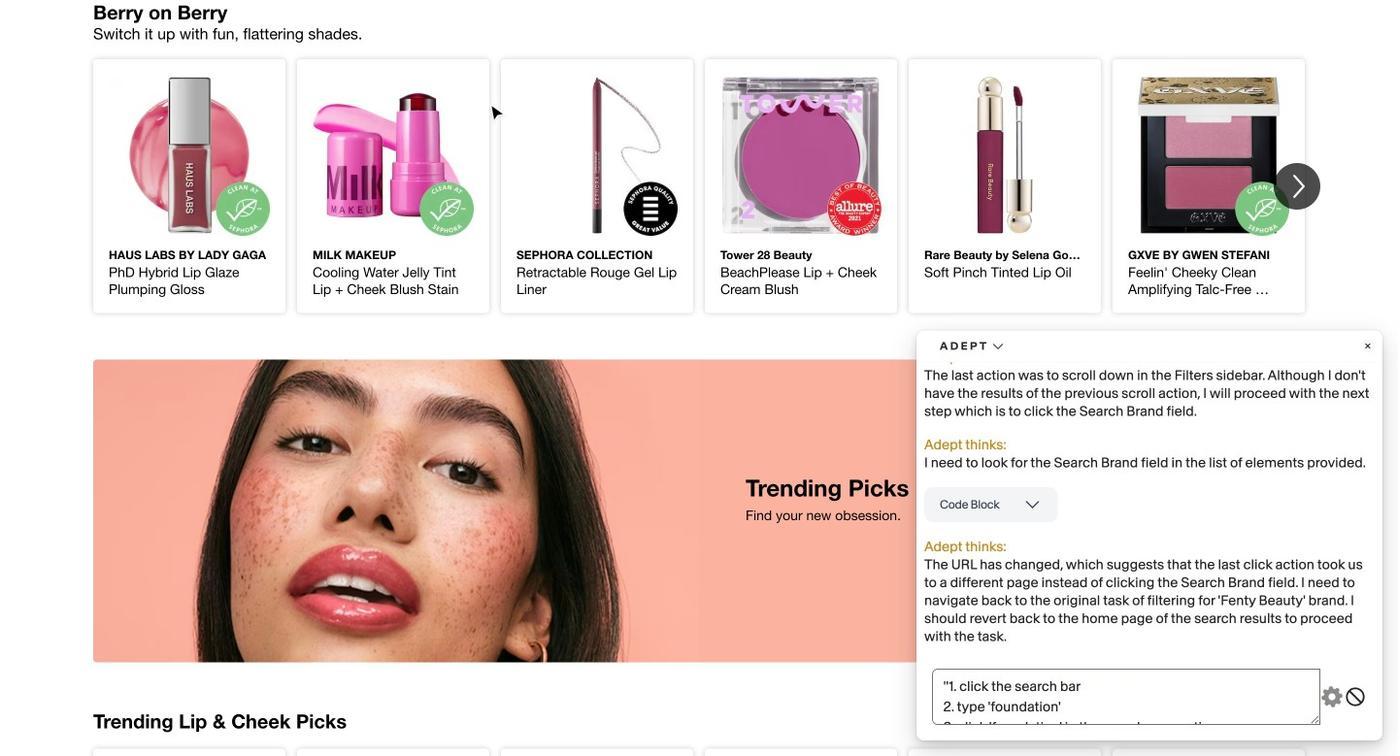 Task type: locate. For each thing, give the bounding box(es) containing it.
2 horizontal spatial clean at sephora image
[[1128, 75, 1290, 236]]

clean at sephora image
[[109, 75, 270, 236], [313, 75, 474, 236], [1128, 75, 1290, 236]]

1 horizontal spatial clean at sephora image
[[313, 75, 474, 236]]

0 horizontal spatial clean at sephora image
[[109, 75, 270, 236]]

2021 allure best of beauty award winner image
[[721, 75, 882, 236]]



Task type: vqa. For each thing, say whether or not it's contained in the screenshot.
the Go To Basket icon
no



Task type: describe. For each thing, give the bounding box(es) containing it.
3 clean at sephora image from the left
[[1128, 75, 1290, 236]]

sephora quality great value image
[[517, 75, 678, 236]]

2 clean at sephora image from the left
[[313, 75, 474, 236]]

1 clean at sephora image from the left
[[109, 75, 270, 236]]



